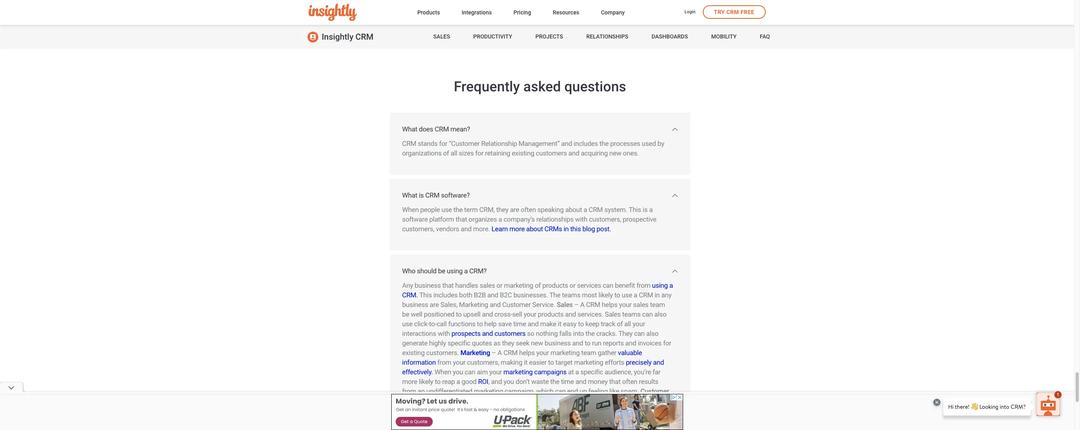 Task type: vqa. For each thing, say whether or not it's contained in the screenshot.
access
no



Task type: locate. For each thing, give the bounding box(es) containing it.
new up marketing – a crm helps your marketing team gather
[[531, 339, 543, 347]]

– for support
[[425, 397, 429, 405]]

0 horizontal spatial crms
[[431, 397, 448, 405]]

easy up falls
[[563, 320, 577, 328]]

a
[[584, 206, 587, 214], [649, 206, 653, 214], [499, 215, 502, 224], [464, 267, 468, 275], [670, 282, 673, 290], [634, 291, 638, 299], [576, 368, 579, 376], [457, 378, 460, 386]]

– down an
[[425, 397, 429, 405]]

0 vertical spatial –
[[575, 301, 579, 309]]

1 horizontal spatial at
[[568, 368, 574, 376]]

1 vertical spatial team
[[582, 349, 597, 357]]

1 vertical spatial likely
[[419, 378, 433, 386]]

service.
[[533, 301, 555, 309]]

1 horizontal spatial help
[[485, 320, 497, 328]]

and right the 'upsell'
[[482, 311, 493, 319]]

0 horizontal spatial sales
[[480, 282, 495, 290]]

from right benefit
[[637, 282, 651, 290]]

sales down the
[[557, 301, 573, 309]]

customer up sell
[[503, 301, 531, 309]]

0 horizontal spatial with
[[438, 330, 450, 338]]

platform
[[429, 215, 454, 224]]

2 vertical spatial use
[[402, 320, 413, 328]]

2 what from the top
[[402, 191, 418, 199]]

easy
[[563, 320, 577, 328], [617, 397, 630, 405]]

more down 'effectively.'
[[402, 378, 418, 386]]

dashboards
[[652, 33, 688, 40]]

business down should
[[415, 282, 441, 290]]

b2c
[[500, 291, 512, 299]]

1 vertical spatial use
[[622, 291, 633, 299]]

customers, down software
[[402, 225, 435, 233]]

both
[[459, 291, 473, 299]]

the inside "so nothing falls into the cracks. they can also generate highly specific quotes as they seek new business and to run reports and invoices for existing customers."
[[586, 330, 595, 338]]

used
[[642, 140, 656, 148]]

you
[[453, 368, 463, 376], [504, 378, 514, 386]]

0 horizontal spatial customers
[[402, 407, 433, 415]]

marketing up target
[[551, 349, 580, 357]]

1 horizontal spatial that
[[456, 215, 467, 224]]

can right they
[[634, 330, 645, 338]]

crm inside crm stands for "customer relationship management" and includes the processes used by organizations of all sizes for retaining existing customers and acquiring new ones.
[[402, 140, 417, 148]]

and up up
[[576, 378, 587, 386]]

specific
[[448, 339, 471, 347], [581, 368, 603, 376]]

customers, up aim
[[467, 359, 499, 367]]

0 horizontal spatial more
[[402, 378, 418, 386]]

and right ,
[[491, 378, 502, 386]]

0 horizontal spatial at
[[489, 407, 495, 415]]

what
[[402, 125, 418, 133], [402, 191, 418, 199]]

and up quotes
[[482, 330, 493, 338]]

1 vertical spatial specific
[[581, 368, 603, 376]]

2 vertical spatial for
[[664, 339, 672, 347]]

when inside 'when people use the term crm, they are often speaking about a crm system. this is a software platform that organizes a company's relationships with customers, prospective customers, vendors and more.'
[[402, 206, 419, 214]]

1 vertical spatial sales
[[634, 301, 649, 309]]

sales down "products" link
[[433, 33, 450, 40]]

when you can aim your marketing campaigns
[[433, 368, 567, 376]]

sales up track
[[605, 311, 621, 319]]

into
[[573, 330, 584, 338]]

use up platform
[[442, 206, 452, 214]]

0 vertical spatial using
[[447, 267, 463, 275]]

the left right
[[442, 407, 451, 415]]

1 vertical spatial products
[[538, 311, 564, 319]]

0 vertical spatial for
[[439, 140, 448, 148]]

you inside , and you don't waste the time and money that often results from an undifferentiated marketing campaign, which can end up feeling like spam.
[[504, 378, 514, 386]]

often up company's
[[521, 206, 536, 214]]

0 horizontal spatial existing
[[402, 349, 425, 357]]

a inside this includes both b2b and b2c businesses. the teams most likely to use a crm in any business are sales, marketing and customer service.
[[634, 291, 638, 299]]

0 horizontal spatial time
[[514, 320, 526, 328]]

0 vertical spatial crms
[[545, 225, 562, 233]]

system.
[[605, 206, 628, 214]]

0 vertical spatial at
[[568, 368, 574, 376]]

like
[[610, 388, 620, 396]]

often inside 'when people use the term crm, they are often speaking about a crm system. this is a software platform that organizes a company's relationships with customers, prospective customers, vendors and more.'
[[521, 206, 536, 214]]

0 vertical spatial with
[[575, 215, 588, 224]]

easy inside 'efficiently resolve issues, and make it easy to connect customers to the right person at all times.'
[[617, 397, 630, 405]]

0 vertical spatial likely
[[599, 291, 613, 299]]

can
[[603, 282, 614, 290], [642, 311, 653, 319], [634, 330, 645, 338], [465, 368, 476, 376], [555, 388, 566, 396]]

0 vertical spatial easy
[[563, 320, 577, 328]]

marketing up don't
[[504, 368, 533, 376]]

using
[[447, 267, 463, 275], [652, 282, 668, 290]]

can inside , and you don't waste the time and money that often results from an undifferentiated marketing campaign, which can end up feeling like spam.
[[555, 388, 566, 396]]

about up this
[[566, 206, 582, 214]]

using up handles
[[447, 267, 463, 275]]

marketing
[[459, 301, 488, 309], [461, 349, 490, 357]]

can left the 'end'
[[555, 388, 566, 396]]

at
[[568, 368, 574, 376], [489, 407, 495, 415]]

1 vertical spatial helps
[[519, 349, 535, 357]]

all inside crm stands for "customer relationship management" and includes the processes used by organizations of all sizes for retaining existing customers and acquiring new ones.
[[451, 149, 457, 157]]

make up nothing
[[540, 320, 557, 328]]

and down up
[[581, 397, 592, 405]]

call
[[437, 320, 447, 328]]

specific up "money"
[[581, 368, 603, 376]]

a down benefit
[[634, 291, 638, 299]]

when for when you can aim your marketing campaigns
[[435, 368, 451, 376]]

1 horizontal spatial easy
[[617, 397, 630, 405]]

1 vertical spatial from
[[438, 359, 452, 367]]

and inside 'when people use the term crm, they are often speaking about a crm system. this is a software platform that organizes a company's relationships with customers, prospective customers, vendors and more.'
[[461, 225, 472, 233]]

sales
[[433, 33, 450, 40], [557, 301, 573, 309], [605, 311, 621, 319]]

– up services.
[[575, 301, 579, 309]]

as
[[494, 339, 501, 347]]

1 horizontal spatial this
[[629, 206, 641, 214]]

0 horizontal spatial customers,
[[402, 225, 435, 233]]

teams up times.
[[488, 397, 506, 405]]

0 vertical spatial customer
[[503, 301, 531, 309]]

crm up services.
[[586, 301, 601, 309]]

0 horizontal spatial when
[[402, 206, 419, 214]]

that down who should be using a crm? at the bottom of page
[[443, 282, 454, 290]]

or left services
[[570, 282, 576, 290]]

vendors
[[436, 225, 459, 233]]

interactions
[[402, 330, 436, 338]]

0 horizontal spatial –
[[425, 397, 429, 405]]

a
[[581, 301, 585, 309], [498, 349, 502, 357]]

1 vertical spatial what
[[402, 191, 418, 199]]

1 vertical spatial it
[[524, 359, 528, 367]]

1 vertical spatial be
[[402, 311, 410, 319]]

time inside – a crm helps your sales team be well positioned to upsell and cross-sell your products and services. sales teams can also use click-to-call functions to help save time and make it easy to keep track of all your interactions with
[[514, 320, 526, 328]]

all up they
[[625, 320, 631, 328]]

valuable
[[618, 349, 642, 357]]

2 vertical spatial from
[[402, 388, 416, 396]]

you up reap
[[453, 368, 463, 376]]

software?
[[441, 191, 470, 199]]

a inside 'using a crm.'
[[670, 282, 673, 290]]

a up blog at the right
[[584, 206, 587, 214]]

0 horizontal spatial about
[[526, 225, 543, 233]]

and inside precisely and effectively.
[[653, 359, 664, 367]]

team down run
[[582, 349, 597, 357]]

they inside "so nothing falls into the cracks. they can also generate highly specific quotes as they seek new business and to run reports and invoices for existing customers."
[[502, 339, 515, 347]]

2 vertical spatial customers
[[402, 407, 433, 415]]

products link
[[418, 7, 440, 18]]

customer up connect
[[641, 388, 669, 396]]

1 vertical spatial business
[[402, 301, 428, 309]]

marketing
[[504, 282, 534, 290], [551, 349, 580, 357], [574, 359, 604, 367], [504, 368, 533, 376], [474, 388, 503, 396]]

prospects and customers link
[[452, 330, 526, 338]]

1 vertical spatial also
[[647, 330, 659, 338]]

2 vertical spatial all
[[497, 407, 503, 415]]

business inside this includes both b2b and b2c businesses. the teams most likely to use a crm in any business are sales, marketing and customer service.
[[402, 301, 428, 309]]

relationship
[[481, 140, 517, 148]]

be right should
[[438, 267, 445, 275]]

are up company's
[[510, 206, 519, 214]]

and right b2b
[[488, 291, 499, 299]]

are inside this includes both b2b and b2c businesses. the teams most likely to use a crm in any business are sales, marketing and customer service.
[[430, 301, 439, 309]]

teams inside – a crm helps your sales team be well positioned to upsell and cross-sell your products and services. sales teams can also use click-to-call functions to help save time and make it easy to keep track of all your interactions with
[[623, 311, 641, 319]]

and inside 'efficiently resolve issues, and make it easy to connect customers to the right person at all times.'
[[581, 397, 592, 405]]

teams right the
[[562, 291, 581, 299]]

crms down relationships
[[545, 225, 562, 233]]

1 horizontal spatial customer
[[641, 388, 669, 396]]

1 horizontal spatial when
[[435, 368, 451, 376]]

services.
[[578, 311, 604, 319]]

end
[[568, 388, 578, 396]]

helps up from your customers, making it easier to target marketing efforts
[[519, 349, 535, 357]]

they
[[619, 330, 633, 338]]

a up any
[[670, 282, 673, 290]]

is inside 'when people use the term crm, they are often speaking about a crm system. this is a software platform that organizes a company's relationships with customers, prospective customers, vendors and more.'
[[643, 206, 648, 214]]

0 vertical spatial teams
[[562, 291, 581, 299]]

more down company's
[[510, 225, 525, 233]]

at inside at a specific audience, you're far more likely to reap a good
[[568, 368, 574, 376]]

0 horizontal spatial helps
[[519, 349, 535, 357]]

from your customers, making it easier to target marketing efforts
[[436, 359, 626, 367]]

the
[[550, 291, 561, 299]]

crm right "does"
[[435, 125, 449, 133]]

your up easier
[[537, 349, 549, 357]]

feeling
[[589, 388, 608, 396]]

what is crm software?
[[402, 191, 470, 199]]

includes inside crm stands for "customer relationship management" and includes the processes used by organizations of all sizes for retaining existing customers and acquiring new ones.
[[574, 140, 598, 148]]

crm up organizations
[[402, 140, 417, 148]]

of inside – a crm helps your sales team be well positioned to upsell and cross-sell your products and services. sales teams can also use click-to-call functions to help save time and make it easy to keep track of all your interactions with
[[617, 320, 623, 328]]

0 vertical spatial are
[[510, 206, 519, 214]]

and down 'into'
[[573, 339, 583, 347]]

crm inside – a crm helps your sales team be well positioned to upsell and cross-sell your products and services. sales teams can also use click-to-call functions to help save time and make it easy to keep track of all your interactions with
[[586, 301, 601, 309]]

is up people
[[419, 191, 424, 199]]

help up prospects and customers
[[485, 320, 497, 328]]

0 vertical spatial team
[[650, 301, 665, 309]]

company's
[[504, 215, 535, 224]]

marketing up the 'upsell'
[[459, 301, 488, 309]]

0 vertical spatial use
[[442, 206, 452, 214]]

any
[[402, 282, 413, 290]]

2 horizontal spatial all
[[625, 320, 631, 328]]

1 vertical spatial customer
[[641, 388, 669, 396]]

in
[[564, 225, 569, 233], [655, 291, 660, 299]]

1 vertical spatial time
[[561, 378, 574, 386]]

includes up acquiring
[[574, 140, 598, 148]]

2 vertical spatial –
[[425, 397, 429, 405]]

seek
[[516, 339, 530, 347]]

when up software
[[402, 206, 419, 214]]

0 vertical spatial all
[[451, 149, 457, 157]]

at down target
[[568, 368, 574, 376]]

crm inside 'when people use the term crm, they are often speaking about a crm system. this is a software platform that organizes a company's relationships with customers, prospective customers, vendors and more.'
[[589, 206, 603, 214]]

0 vertical spatial customers,
[[589, 215, 622, 224]]

business inside "so nothing falls into the cracks. they can also generate highly specific quotes as they seek new business and to run reports and invoices for existing customers."
[[545, 339, 571, 347]]

good
[[462, 378, 477, 386]]

are inside 'when people use the term crm, they are often speaking about a crm system. this is a software platform that organizes a company's relationships with customers, prospective customers, vendors and more.'
[[510, 206, 519, 214]]

1 vertical spatial are
[[430, 301, 439, 309]]

2 horizontal spatial sales
[[605, 311, 621, 319]]

stands
[[418, 140, 438, 148]]

1 horizontal spatial be
[[438, 267, 445, 275]]

integrations
[[462, 9, 492, 15]]

1 vertical spatial includes
[[434, 291, 458, 299]]

0 horizontal spatial help
[[450, 397, 462, 405]]

0 horizontal spatial from
[[402, 388, 416, 396]]

invoices
[[638, 339, 662, 347]]

all left times.
[[497, 407, 503, 415]]

1 vertical spatial often
[[622, 378, 638, 386]]

organizes
[[469, 215, 497, 224]]

can up invoices
[[642, 311, 653, 319]]

1 horizontal spatial is
[[643, 206, 648, 214]]

that inside , and you don't waste the time and money that often results from an undifferentiated marketing campaign, which can end up feeling like spam.
[[610, 378, 621, 386]]

click-
[[414, 320, 429, 328]]

it inside – a crm helps your sales team be well positioned to upsell and cross-sell your products and services. sales teams can also use click-to-call functions to help save time and make it easy to keep track of all your interactions with
[[558, 320, 562, 328]]

for right invoices
[[664, 339, 672, 347]]

your down benefit
[[619, 301, 632, 309]]

existing inside "so nothing falls into the cracks. they can also generate highly specific quotes as they seek new business and to run reports and invoices for existing customers."
[[402, 349, 425, 357]]

products
[[543, 282, 568, 290], [538, 311, 564, 319]]

what left "does"
[[402, 125, 418, 133]]

existing down management" in the top of the page
[[512, 149, 535, 157]]

insightly logo image
[[309, 4, 357, 21]]

1 vertical spatial new
[[531, 339, 543, 347]]

1 vertical spatial in
[[655, 291, 660, 299]]

using up any
[[652, 282, 668, 290]]

0 horizontal spatial in
[[564, 225, 569, 233]]

0 horizontal spatial make
[[540, 320, 557, 328]]

to down benefit
[[615, 291, 621, 299]]

customers inside 'efficiently resolve issues, and make it easy to connect customers to the right person at all times.'
[[402, 407, 433, 415]]

and
[[561, 140, 572, 148], [569, 149, 580, 157], [461, 225, 472, 233], [488, 291, 499, 299], [490, 301, 501, 309], [482, 311, 493, 319], [565, 311, 576, 319], [528, 320, 539, 328], [482, 330, 493, 338], [573, 339, 583, 347], [626, 339, 637, 347], [653, 359, 664, 367], [491, 378, 502, 386], [576, 378, 587, 386], [581, 397, 592, 405]]

specific down prospects at the bottom left of page
[[448, 339, 471, 347]]

at inside 'efficiently resolve issues, and make it easy to connect customers to the right person at all times.'
[[489, 407, 495, 415]]

0 vertical spatial a
[[581, 301, 585, 309]]

of inside crm stands for "customer relationship management" and includes the processes used by organizations of all sizes for retaining existing customers and acquiring new ones.
[[443, 149, 449, 157]]

are up positioned
[[430, 301, 439, 309]]

or up b2c
[[497, 282, 503, 290]]

1 vertical spatial at
[[489, 407, 495, 415]]

from up service
[[402, 388, 416, 396]]

1 vertical spatial more
[[402, 378, 418, 386]]

about down company's
[[526, 225, 543, 233]]

the left term at left top
[[454, 206, 463, 214]]

– inside – a crm helps your sales team be well positioned to upsell and cross-sell your products and services. sales teams can also use click-to-call functions to help save time and make it easy to keep track of all your interactions with
[[575, 301, 579, 309]]

at right person
[[489, 407, 495, 415]]

1 horizontal spatial teams
[[562, 291, 581, 299]]

0 horizontal spatial it
[[524, 359, 528, 367]]

1 vertical spatial easy
[[617, 397, 630, 405]]

1 vertical spatial is
[[643, 206, 648, 214]]

a down most
[[581, 301, 585, 309]]

this inside this includes both b2b and b2c businesses. the teams most likely to use a crm in any business are sales, marketing and customer service.
[[420, 291, 432, 299]]

team
[[650, 301, 665, 309], [582, 349, 597, 357]]

includes up sales,
[[434, 291, 458, 299]]

your
[[619, 301, 632, 309], [524, 311, 537, 319], [633, 320, 645, 328], [537, 349, 549, 357], [453, 359, 466, 367], [490, 368, 502, 376]]

blog
[[583, 225, 595, 233]]

of left sizes
[[443, 149, 449, 157]]

use inside this includes both b2b and b2c businesses. the teams most likely to use a crm in any business are sales, marketing and customer service.
[[622, 291, 633, 299]]

in left any
[[655, 291, 660, 299]]

0 horizontal spatial using
[[447, 267, 463, 275]]

likely
[[599, 291, 613, 299], [419, 378, 433, 386]]

resources
[[553, 9, 580, 15]]

1 horizontal spatial it
[[558, 320, 562, 328]]

a inside – a crm helps your sales team be well positioned to upsell and cross-sell your products and services. sales teams can also use click-to-call functions to help save time and make it easy to keep track of all your interactions with
[[581, 301, 585, 309]]

1 horizontal spatial in
[[655, 291, 660, 299]]

functions
[[448, 320, 476, 328]]

customers,
[[589, 215, 622, 224], [402, 225, 435, 233], [467, 359, 499, 367]]

effectively.
[[402, 368, 433, 376]]

try
[[714, 9, 725, 15]]

dashboards link
[[652, 25, 688, 49]]

specific inside "so nothing falls into the cracks. they can also generate highly specific quotes as they seek new business and to run reports and invoices for existing customers."
[[448, 339, 471, 347]]

an
[[418, 388, 425, 396]]

1 vertical spatial with
[[438, 330, 450, 338]]

crm inside button
[[727, 9, 740, 15]]

1 horizontal spatial team
[[650, 301, 665, 309]]

1 horizontal spatial likely
[[599, 291, 613, 299]]

2 horizontal spatial customers
[[536, 149, 567, 157]]

customer service
[[402, 388, 669, 405]]

asked
[[524, 79, 561, 95]]

relationships
[[587, 33, 629, 40]]

frequently asked questions
[[454, 79, 627, 95]]

1 vertical spatial all
[[625, 320, 631, 328]]

efforts
[[605, 359, 625, 367]]

1 what from the top
[[402, 125, 418, 133]]

don't
[[516, 378, 530, 386]]

in left this
[[564, 225, 569, 233]]

up
[[580, 388, 587, 396]]

the down the campaigns
[[551, 378, 560, 386]]

what does crm mean?
[[402, 125, 470, 133]]

when people use the term crm, they are often speaking about a crm system. this is a software platform that organizes a company's relationships with customers, prospective customers, vendors and more.
[[402, 206, 657, 233]]

also down any
[[655, 311, 667, 319]]

to inside this includes both b2b and b2c businesses. the teams most likely to use a crm in any business are sales, marketing and customer service.
[[615, 291, 621, 299]]

– a crm helps your sales team be well positioned to upsell and cross-sell your products and services. sales teams can also use click-to-call functions to help save time and make it easy to keep track of all your interactions with
[[402, 301, 667, 338]]

in inside this includes both b2b and b2c businesses. the teams most likely to use a crm in any business are sales, marketing and customer service.
[[655, 291, 660, 299]]

falls
[[560, 330, 572, 338]]

with inside 'when people use the term crm, they are often speaking about a crm system. this is a software platform that organizes a company's relationships with customers, prospective customers, vendors and more.'
[[575, 215, 588, 224]]

business for this includes both b2b and b2c businesses. the teams most likely to use a crm in any business are sales, marketing and customer service.
[[402, 301, 428, 309]]

make inside – a crm helps your sales team be well positioned to upsell and cross-sell your products and services. sales teams can also use click-to-call functions to help save time and make it easy to keep track of all your interactions with
[[540, 320, 557, 328]]

make down feeling
[[594, 397, 610, 405]]

specific inside at a specific audience, you're far more likely to reap a good
[[581, 368, 603, 376]]

your down marketing link
[[453, 359, 466, 367]]

more.
[[473, 225, 490, 233]]

to left run
[[585, 339, 591, 347]]

and up "valuable"
[[626, 339, 637, 347]]

to
[[615, 291, 621, 299], [456, 311, 462, 319], [477, 320, 483, 328], [578, 320, 584, 328], [585, 339, 591, 347], [548, 359, 554, 367], [435, 378, 441, 386], [632, 397, 638, 405], [435, 407, 441, 415]]

1 vertical spatial customers
[[495, 330, 526, 338]]

0 vertical spatial customers
[[536, 149, 567, 157]]

what for what does crm mean?
[[402, 125, 418, 133]]

sales up b2b
[[480, 282, 495, 290]]

try crm free button
[[703, 5, 766, 19]]

it
[[558, 320, 562, 328], [524, 359, 528, 367], [612, 397, 615, 405]]

highly
[[429, 339, 446, 347]]

1 horizontal spatial time
[[561, 378, 574, 386]]

0 vertical spatial when
[[402, 206, 419, 214]]

about
[[566, 206, 582, 214], [526, 225, 543, 233]]

ones.
[[623, 149, 639, 157]]

that up like
[[610, 378, 621, 386]]

2 horizontal spatial use
[[622, 291, 633, 299]]

, and you don't waste the time and money that often results from an undifferentiated marketing campaign, which can end up feeling like spam.
[[402, 378, 659, 396]]

that inside 'when people use the term crm, they are often speaking about a crm system. this is a software platform that organizes a company's relationships with customers, prospective customers, vendors and more.'
[[456, 215, 467, 224]]

relationships link
[[587, 25, 629, 49]]

business for so nothing falls into the cracks. they can also generate highly specific quotes as they seek new business and to run reports and invoices for existing customers.
[[545, 339, 571, 347]]

0 vertical spatial specific
[[448, 339, 471, 347]]

sales,
[[441, 301, 458, 309]]

to left right
[[435, 407, 441, 415]]

crm left any
[[639, 291, 653, 299]]

business up the well
[[402, 301, 428, 309]]

the
[[600, 140, 609, 148], [454, 206, 463, 214], [586, 330, 595, 338], [551, 378, 560, 386], [442, 407, 451, 415]]

customers, up post. at the bottom of page
[[589, 215, 622, 224]]



Task type: describe. For each thing, give the bounding box(es) containing it.
free
[[741, 9, 755, 15]]

and up cross-
[[490, 301, 501, 309]]

helps inside – a crm helps your sales team be well positioned to upsell and cross-sell your products and services. sales teams can also use click-to-call functions to help save time and make it easy to keep track of all your interactions with
[[602, 301, 618, 309]]

customer inside this includes both b2b and b2c businesses. the teams most likely to use a crm in any business are sales, marketing and customer service.
[[503, 301, 531, 309]]

easy inside – a crm helps your sales team be well positioned to upsell and cross-sell your products and services. sales teams can also use click-to-call functions to help save time and make it easy to keep track of all your interactions with
[[563, 320, 577, 328]]

time inside , and you don't waste the time and money that often results from an undifferentiated marketing campaign, which can end up feeling like spam.
[[561, 378, 574, 386]]

a up learn
[[499, 215, 502, 224]]

upsell
[[463, 311, 481, 319]]

insightly
[[322, 32, 354, 42]]

1 horizontal spatial for
[[476, 149, 484, 157]]

times.
[[505, 407, 523, 415]]

company link
[[601, 7, 625, 18]]

includes inside this includes both b2b and b2c businesses. the teams most likely to use a crm in any business are sales, marketing and customer service.
[[434, 291, 458, 299]]

1 vertical spatial help
[[450, 397, 462, 405]]

a up the 'end'
[[576, 368, 579, 376]]

integrations link
[[462, 7, 492, 18]]

your up they
[[633, 320, 645, 328]]

can inside – a crm helps your sales team be well positioned to upsell and cross-sell your products and services. sales teams can also use click-to-call functions to help save time and make it easy to keep track of all your interactions with
[[642, 311, 653, 319]]

0 vertical spatial from
[[637, 282, 651, 290]]

all inside 'efficiently resolve issues, and make it easy to connect customers to the right person at all times.'
[[497, 407, 503, 415]]

quotes
[[472, 339, 492, 347]]

resolve
[[538, 397, 558, 405]]

crm up people
[[426, 191, 440, 199]]

gather
[[598, 349, 617, 357]]

waste
[[532, 378, 549, 386]]

target
[[556, 359, 573, 367]]

acquiring
[[581, 149, 608, 157]]

mean?
[[451, 125, 470, 133]]

well
[[411, 311, 423, 319]]

run
[[592, 339, 602, 347]]

campaigns
[[535, 368, 567, 376]]

businesses.
[[514, 291, 548, 299]]

the inside , and you don't waste the time and money that often results from an undifferentiated marketing campaign, which can end up feeling like spam.
[[551, 378, 560, 386]]

1 horizontal spatial more
[[510, 225, 525, 233]]

1 horizontal spatial from
[[438, 359, 452, 367]]

faq link
[[760, 25, 770, 49]]

0 vertical spatial business
[[415, 282, 441, 290]]

0 vertical spatial products
[[543, 282, 568, 290]]

customer inside customer service
[[641, 388, 669, 396]]

they inside 'when people use the term crm, they are often speaking about a crm system. this is a software platform that organizes a company's relationships with customers, prospective customers, vendors and more.'
[[497, 206, 509, 214]]

use inside 'when people use the term crm, they are often speaking about a crm system. this is a software platform that organizes a company's relationships with customers, prospective customers, vendors and more.'
[[442, 206, 452, 214]]

the inside crm stands for "customer relationship management" and includes the processes used by organizations of all sizes for retaining existing customers and acquiring new ones.
[[600, 140, 609, 148]]

to-
[[429, 320, 437, 328]]

prospects
[[452, 330, 481, 338]]

company
[[601, 9, 625, 15]]

new inside crm stands for "customer relationship management" and includes the processes used by organizations of all sizes for retaining existing customers and acquiring new ones.
[[610, 149, 622, 157]]

reap
[[442, 378, 455, 386]]

precisely and effectively. link
[[402, 359, 664, 376]]

can up good
[[465, 368, 476, 376]]

audience,
[[605, 368, 633, 376]]

when for when people use the term crm, they are often speaking about a crm system. this is a software platform that organizes a company's relationships with customers, prospective customers, vendors and more.
[[402, 206, 419, 214]]

existing inside crm stands for "customer relationship management" and includes the processes used by organizations of all sizes for retaining existing customers and acquiring new ones.
[[512, 149, 535, 157]]

precisely
[[626, 359, 652, 367]]

speaking
[[538, 206, 564, 214]]

1 vertical spatial customers,
[[402, 225, 435, 233]]

likely inside at a specific audience, you're far more likely to reap a good
[[419, 378, 433, 386]]

marketing down gather in the bottom right of the page
[[574, 359, 604, 367]]

and left services.
[[565, 311, 576, 319]]

can left benefit
[[603, 282, 614, 290]]

use inside – a crm helps your sales team be well positioned to upsell and cross-sell your products and services. sales teams can also use click-to-call functions to help save time and make it easy to keep track of all your interactions with
[[402, 320, 413, 328]]

a right reap
[[457, 378, 460, 386]]

0 horizontal spatial you
[[453, 368, 463, 376]]

try crm free link
[[703, 5, 766, 19]]

1 horizontal spatial of
[[535, 282, 541, 290]]

1 vertical spatial that
[[443, 282, 454, 290]]

processes
[[611, 140, 641, 148]]

for inside "so nothing falls into the cracks. they can also generate highly specific quotes as they seek new business and to run reports and invoices for existing customers."
[[664, 339, 672, 347]]

new inside "so nothing falls into the cracks. they can also generate highly specific quotes as they seek new business and to run reports and invoices for existing customers."
[[531, 339, 543, 347]]

sales inside – a crm helps your sales team be well positioned to upsell and cross-sell your products and services. sales teams can also use click-to-call functions to help save time and make it easy to keep track of all your interactions with
[[634, 301, 649, 309]]

2 or from the left
[[570, 282, 576, 290]]

using a crm. link
[[402, 282, 673, 299]]

and up "so"
[[528, 320, 539, 328]]

prospective
[[623, 215, 657, 224]]

crm down "insightly logo" link
[[356, 32, 374, 42]]

undifferentiated
[[427, 388, 473, 396]]

to inside "so nothing falls into the cracks. they can also generate highly specific quotes as they seek new business and to run reports and invoices for existing customers."
[[585, 339, 591, 347]]

crm inside this includes both b2b and b2c businesses. the teams most likely to use a crm in any business are sales, marketing and customer service.
[[639, 291, 653, 299]]

marketing inside this includes both b2b and b2c businesses. the teams most likely to use a crm in any business are sales, marketing and customer service.
[[459, 301, 488, 309]]

to up the 'functions'
[[456, 311, 462, 319]]

and right management" in the top of the page
[[561, 140, 572, 148]]

1 horizontal spatial customers,
[[467, 359, 499, 367]]

products inside – a crm helps your sales team be well positioned to upsell and cross-sell your products and services. sales teams can also use click-to-call functions to help save time and make it easy to keep track of all your interactions with
[[538, 311, 564, 319]]

connect
[[639, 397, 663, 405]]

this includes both b2b and b2c businesses. the teams most likely to use a crm in any business are sales, marketing and customer service.
[[402, 291, 672, 309]]

insightly crm link
[[307, 25, 374, 49]]

crm?
[[470, 267, 487, 275]]

insightly logo link
[[309, 4, 405, 21]]

what for what is crm software?
[[402, 191, 418, 199]]

from inside , and you don't waste the time and money that often results from an undifferentiated marketing campaign, which can end up feeling like spam.
[[402, 388, 416, 396]]

about inside 'when people use the term crm, they are often speaking about a crm system. this is a software platform that organizes a company's relationships with customers, prospective customers, vendors and more.'
[[566, 206, 582, 214]]

term
[[464, 206, 478, 214]]

pricing
[[514, 9, 531, 15]]

projects link
[[536, 25, 563, 49]]

learn
[[492, 225, 508, 233]]

0 horizontal spatial is
[[419, 191, 424, 199]]

by
[[658, 140, 665, 148]]

you're
[[634, 368, 651, 376]]

the inside 'efficiently resolve issues, and make it easy to connect customers to the right person at all times.'
[[442, 407, 451, 415]]

can inside "so nothing falls into the cracks. they can also generate highly specific quotes as they seek new business and to run reports and invoices for existing customers."
[[634, 330, 645, 338]]

valuable information link
[[402, 349, 642, 367]]

1 horizontal spatial customers
[[495, 330, 526, 338]]

roi link
[[478, 378, 489, 386]]

mobility
[[712, 33, 737, 40]]

efficiently resolve issues, and make it easy to connect customers to the right person at all times.
[[402, 397, 663, 415]]

crm up making
[[504, 349, 518, 357]]

0 horizontal spatial teams
[[488, 397, 506, 405]]

login link
[[685, 9, 696, 16]]

marketing up businesses. at the bottom of page
[[504, 282, 534, 290]]

services
[[577, 282, 601, 290]]

it inside 'efficiently resolve issues, and make it easy to connect customers to the right person at all times.'
[[612, 397, 615, 405]]

to up 'into'
[[578, 320, 584, 328]]

to down the 'upsell'
[[477, 320, 483, 328]]

also inside – a crm helps your sales team be well positioned to upsell and cross-sell your products and services. sales teams can also use click-to-call functions to help save time and make it easy to keep track of all your interactions with
[[655, 311, 667, 319]]

easier
[[529, 359, 547, 367]]

0 vertical spatial sales
[[480, 282, 495, 290]]

sales link
[[433, 25, 450, 49]]

productivity
[[474, 33, 512, 40]]

management"
[[519, 140, 560, 148]]

customers.
[[426, 349, 459, 357]]

1 vertical spatial sales
[[557, 301, 573, 309]]

benefit
[[615, 282, 635, 290]]

login
[[685, 9, 696, 15]]

valuable information
[[402, 349, 642, 367]]

to down spam. in the right bottom of the page
[[632, 397, 638, 405]]

1 or from the left
[[497, 282, 503, 290]]

a up prospective
[[649, 206, 653, 214]]

campaign,
[[505, 388, 535, 396]]

likely inside this includes both b2b and b2c businesses. the teams most likely to use a crm in any business are sales, marketing and customer service.
[[599, 291, 613, 299]]

teams inside this includes both b2b and b2c businesses. the teams most likely to use a crm in any business are sales, marketing and customer service.
[[562, 291, 581, 299]]

and left acquiring
[[569, 149, 580, 157]]

all inside – a crm helps your sales team be well positioned to upsell and cross-sell your products and services. sales teams can also use click-to-call functions to help save time and make it easy to keep track of all your interactions with
[[625, 320, 631, 328]]

often inside , and you don't waste the time and money that often results from an undifferentiated marketing campaign, which can end up feeling like spam.
[[622, 378, 638, 386]]

1 vertical spatial marketing
[[461, 349, 490, 357]]

frequently
[[454, 79, 520, 95]]

1 vertical spatial –
[[492, 349, 496, 357]]

right
[[453, 407, 466, 415]]

marketing link
[[461, 349, 490, 357]]

with inside – a crm helps your sales team be well positioned to upsell and cross-sell your products and services. sales teams can also use click-to-call functions to help save time and make it easy to keep track of all your interactions with
[[438, 330, 450, 338]]

marketing inside , and you don't waste the time and money that often results from an undifferentiated marketing campaign, which can end up feeling like spam.
[[474, 388, 503, 396]]

more inside at a specific audience, you're far more likely to reap a good
[[402, 378, 418, 386]]

a left crm?
[[464, 267, 468, 275]]

1 vertical spatial crms
[[431, 397, 448, 405]]

results
[[639, 378, 659, 386]]

which
[[537, 388, 554, 396]]

crm stands for "customer relationship management" and includes the processes used by organizations of all sizes for retaining existing customers and acquiring new ones.
[[402, 140, 665, 157]]

0 vertical spatial in
[[564, 225, 569, 233]]

resources link
[[553, 7, 580, 18]]

help inside – a crm helps your sales team be well positioned to upsell and cross-sell your products and services. sales teams can also use click-to-call functions to help save time and make it easy to keep track of all your interactions with
[[485, 320, 497, 328]]

track
[[601, 320, 616, 328]]

service
[[402, 397, 423, 405]]

to inside at a specific audience, you're far more likely to reap a good
[[435, 378, 441, 386]]

0 horizontal spatial sales
[[433, 33, 450, 40]]

mobility link
[[712, 25, 737, 49]]

also inside "so nothing falls into the cracks. they can also generate highly specific quotes as they seek new business and to run reports and invoices for existing customers."
[[647, 330, 659, 338]]

your right sell
[[524, 311, 537, 319]]

information
[[402, 359, 436, 367]]

0 horizontal spatial for
[[439, 140, 448, 148]]

sizes
[[459, 149, 474, 157]]

make inside 'efficiently resolve issues, and make it easy to connect customers to the right person at all times.'
[[594, 397, 610, 405]]

this inside 'when people use the term crm, they are often speaking about a crm system. this is a software platform that organizes a company's relationships with customers, prospective customers, vendors and more.'
[[629, 206, 641, 214]]

your up ,
[[490, 368, 502, 376]]

prospects and customers
[[452, 330, 526, 338]]

0 horizontal spatial a
[[498, 349, 502, 357]]

try crm free
[[714, 9, 755, 15]]

– for helps
[[575, 301, 579, 309]]

reports
[[603, 339, 624, 347]]

generate
[[402, 339, 428, 347]]

learn more about crms in this blog post.
[[492, 225, 611, 233]]

to up the campaigns
[[548, 359, 554, 367]]

roi
[[478, 378, 489, 386]]

be inside – a crm helps your sales team be well positioned to upsell and cross-sell your products and services. sales teams can also use click-to-call functions to help save time and make it easy to keep track of all your interactions with
[[402, 311, 410, 319]]

person
[[468, 407, 488, 415]]

customers inside crm stands for "customer relationship management" and includes the processes used by organizations of all sizes for retaining existing customers and acquiring new ones.
[[536, 149, 567, 157]]

– crms help support teams
[[423, 397, 506, 405]]

spam.
[[621, 388, 639, 396]]

using inside 'using a crm.'
[[652, 282, 668, 290]]

so
[[527, 330, 535, 338]]

the inside 'when people use the term crm, they are often speaking about a crm system. this is a software platform that organizes a company's relationships with customers, prospective customers, vendors and more.'
[[454, 206, 463, 214]]

sales inside – a crm helps your sales team be well positioned to upsell and cross-sell your products and services. sales teams can also use click-to-call functions to help save time and make it easy to keep track of all your interactions with
[[605, 311, 621, 319]]

team inside – a crm helps your sales team be well positioned to upsell and cross-sell your products and services. sales teams can also use click-to-call functions to help save time and make it easy to keep track of all your interactions with
[[650, 301, 665, 309]]



